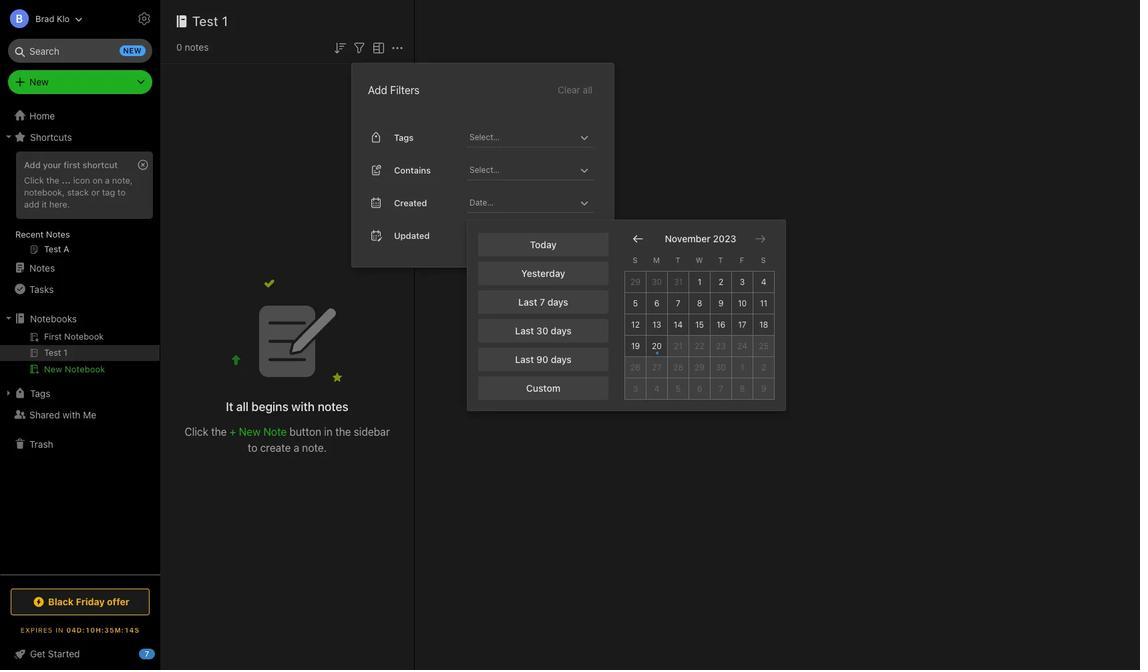 Task type: describe. For each thing, give the bounding box(es) containing it.
17 button
[[732, 315, 754, 336]]

1 horizontal spatial 6 button
[[690, 379, 711, 400]]

november 2023
[[665, 233, 737, 245]]

a inside "icon on a note, notebook, stack or tag to add it here."
[[105, 175, 110, 186]]

...
[[62, 175, 71, 186]]

0 notes
[[176, 41, 209, 53]]

notebook
[[65, 364, 105, 375]]

8 for bottommost 8 button
[[740, 384, 745, 394]]

all for clear
[[583, 84, 593, 95]]

last 30 days
[[515, 325, 572, 337]]

add filters
[[368, 84, 420, 96]]

28 button
[[668, 357, 690, 379]]

add
[[24, 199, 39, 210]]

settings image
[[136, 11, 152, 27]]

or
[[91, 187, 100, 198]]

31 button
[[668, 272, 690, 293]]

1 horizontal spatial tags
[[394, 132, 414, 143]]

19 button
[[625, 336, 647, 357]]

notes link
[[0, 257, 160, 279]]

0 vertical spatial 29
[[631, 277, 641, 287]]

9 for 9 button to the bottom
[[762, 384, 767, 394]]

black
[[48, 597, 74, 608]]

0 horizontal spatial 2 button
[[711, 272, 732, 293]]

0 vertical spatial notes
[[46, 229, 70, 240]]

1 vertical spatial 9 button
[[754, 379, 775, 400]]

2 s from the left
[[761, 256, 766, 264]]

sidebar
[[354, 426, 390, 438]]

cell inside tree
[[0, 345, 160, 361]]

23 button
[[711, 336, 732, 357]]

16
[[717, 320, 726, 330]]

1 horizontal spatial with
[[291, 400, 315, 414]]

24
[[738, 341, 748, 351]]

0 horizontal spatial 4 button
[[647, 379, 668, 400]]

on
[[93, 175, 103, 186]]

0 vertical spatial 29 button
[[625, 272, 647, 293]]

2023 field
[[711, 232, 737, 246]]

15
[[696, 320, 704, 330]]

date…
[[470, 198, 494, 208]]

days for last 30 days
[[551, 325, 572, 337]]

Search text field
[[17, 39, 143, 63]]

7 inside help and learning task checklist field
[[145, 650, 149, 659]]

new notebook
[[44, 364, 105, 375]]

started
[[48, 649, 80, 660]]

expires
[[21, 627, 53, 635]]

 Date picker field
[[467, 194, 606, 213]]

0 vertical spatial 30
[[652, 277, 662, 287]]

updated
[[394, 230, 430, 241]]

10 button
[[732, 293, 754, 315]]

22 button
[[690, 336, 711, 357]]

to inside "icon on a note, notebook, stack or tag to add it here."
[[118, 187, 126, 198]]

14
[[674, 320, 683, 330]]

1 horizontal spatial 1
[[698, 277, 702, 287]]

create
[[260, 442, 291, 454]]

last 7 days
[[519, 297, 569, 308]]

27 button
[[647, 357, 668, 379]]

 input text field
[[468, 161, 577, 180]]

1 vertical spatial 30
[[537, 325, 549, 337]]

31
[[674, 277, 683, 287]]

0 horizontal spatial 1 button
[[690, 272, 711, 293]]

notes inside notes link
[[29, 262, 55, 274]]

click to collapse image
[[155, 646, 165, 662]]

new notebook button
[[0, 361, 160, 378]]

custom
[[526, 383, 561, 394]]

icon
[[73, 175, 90, 186]]

04d:10h:35m:14s
[[66, 627, 140, 635]]

tasks
[[29, 284, 54, 295]]

15 button
[[690, 315, 711, 336]]

10
[[738, 299, 747, 309]]

Help and Learning task checklist field
[[0, 644, 160, 666]]

20 button
[[647, 336, 668, 357]]

0 horizontal spatial notes
[[185, 41, 209, 53]]

brad
[[35, 13, 54, 24]]

test
[[192, 13, 219, 29]]

1 s from the left
[[633, 256, 638, 264]]

1 horizontal spatial 30 button
[[711, 357, 732, 379]]

1 vertical spatial 1 button
[[732, 357, 754, 379]]

shortcuts button
[[0, 126, 160, 148]]

7 down 23 button
[[719, 384, 724, 394]]

home link
[[0, 105, 160, 126]]

2 vertical spatial new
[[239, 426, 261, 438]]

stack
[[67, 187, 89, 198]]

0 horizontal spatial 30 button
[[647, 272, 668, 293]]

shortcuts
[[30, 131, 72, 143]]

add for add your first shortcut
[[24, 160, 41, 170]]

offer
[[107, 597, 130, 608]]

here.
[[49, 199, 70, 210]]

More actions field
[[390, 39, 406, 56]]

25 button
[[754, 336, 775, 357]]

black friday offer button
[[11, 589, 150, 616]]

7 down 31 button
[[676, 299, 681, 309]]

27
[[652, 363, 662, 373]]

0 vertical spatial 7 button
[[668, 293, 690, 315]]

all for it
[[236, 400, 249, 414]]

to inside button in the sidebar to create a note.
[[248, 442, 258, 454]]

0 horizontal spatial 6 button
[[647, 293, 668, 315]]

3 for the right the '3' button
[[740, 277, 745, 287]]

0
[[176, 41, 182, 53]]

notebooks link
[[0, 308, 160, 329]]

+ new note link
[[230, 426, 287, 438]]

tree containing home
[[0, 105, 160, 575]]

1 horizontal spatial 3 button
[[732, 272, 754, 293]]

new button
[[8, 70, 152, 94]]

expires in 04d:10h:35m:14s
[[21, 627, 140, 635]]

days for last 90 days
[[551, 354, 572, 365]]

home
[[29, 110, 55, 121]]

shortcut
[[83, 160, 118, 170]]

1 horizontal spatial 5 button
[[668, 379, 690, 400]]

28
[[674, 363, 684, 373]]

contains
[[394, 165, 431, 175]]

tags inside "button"
[[30, 388, 50, 399]]

Add filters field
[[351, 39, 368, 56]]

today
[[530, 239, 557, 250]]

in
[[324, 426, 333, 438]]

20
[[652, 341, 662, 351]]

add filters image
[[351, 40, 368, 56]]

the for +
[[211, 426, 227, 438]]

1 horizontal spatial 4 button
[[754, 272, 775, 293]]

6 for left 6 button
[[655, 299, 660, 309]]

your
[[43, 160, 61, 170]]

0 vertical spatial 9 button
[[711, 293, 732, 315]]

1 vertical spatial 29
[[695, 363, 705, 373]]

the inside button in the sidebar to create a note.
[[335, 426, 351, 438]]

11 button
[[754, 293, 775, 315]]

a inside button in the sidebar to create a note.
[[294, 442, 299, 454]]

new for new
[[29, 76, 49, 88]]

+
[[230, 426, 236, 438]]

more actions image
[[390, 40, 406, 56]]

notebooks
[[30, 313, 77, 324]]

get
[[30, 649, 45, 660]]

1 vertical spatial 8 button
[[732, 379, 754, 400]]

filters
[[390, 84, 420, 96]]

6 for right 6 button
[[697, 384, 702, 394]]

group containing add your first shortcut
[[0, 148, 160, 263]]

last for last 90 days
[[515, 354, 534, 365]]

0 horizontal spatial 8 button
[[690, 293, 711, 315]]

7 up last 30 days
[[540, 297, 545, 308]]

12
[[632, 320, 640, 330]]

5 for rightmost 5 button
[[676, 384, 681, 394]]

1 horizontal spatial 7 button
[[711, 379, 732, 400]]

View options field
[[368, 39, 387, 56]]

w
[[696, 256, 703, 264]]



Task type: locate. For each thing, give the bounding box(es) containing it.
0 horizontal spatial 9 button
[[711, 293, 732, 315]]

the left ...
[[46, 175, 59, 186]]

November field
[[663, 232, 711, 246]]

new
[[123, 46, 142, 55]]

1 vertical spatial new
[[44, 364, 62, 375]]

9 button
[[711, 293, 732, 315], [754, 379, 775, 400]]

add left your
[[24, 160, 41, 170]]

tree
[[0, 105, 160, 575]]

5 down 28 button
[[676, 384, 681, 394]]

8 for 8 button to the left
[[697, 299, 702, 309]]

0 vertical spatial tags
[[394, 132, 414, 143]]

7 button down 23 button
[[711, 379, 732, 400]]

the inside tree
[[46, 175, 59, 186]]

1 vertical spatial tags
[[30, 388, 50, 399]]

friday
[[76, 597, 105, 608]]

click left + at the bottom
[[185, 426, 208, 438]]

new search field
[[17, 39, 146, 63]]

2 vertical spatial 30
[[716, 363, 726, 373]]

0 horizontal spatial with
[[62, 409, 81, 421]]

1 horizontal spatial a
[[294, 442, 299, 454]]

0 horizontal spatial 1
[[222, 13, 228, 29]]

8 button up 15
[[690, 293, 711, 315]]

5 for the left 5 button
[[633, 299, 638, 309]]

t right the m
[[676, 256, 681, 264]]

5
[[633, 299, 638, 309], [676, 384, 681, 394]]

0 horizontal spatial s
[[633, 256, 638, 264]]

days
[[548, 297, 569, 308], [551, 325, 572, 337], [551, 354, 572, 365]]

1 vertical spatial 6
[[697, 384, 702, 394]]

days down yesterday
[[548, 297, 569, 308]]

add left filters
[[368, 84, 388, 96]]

1 vertical spatial 2 button
[[754, 357, 775, 379]]

1 horizontal spatial s
[[761, 256, 766, 264]]

26
[[631, 363, 641, 373]]

with left the me
[[62, 409, 81, 421]]

tags
[[394, 132, 414, 143], [30, 388, 50, 399]]

8 up 15
[[697, 299, 702, 309]]

29 button left the 31
[[625, 272, 647, 293]]

0 vertical spatial 9
[[719, 299, 724, 309]]

0 vertical spatial new
[[29, 76, 49, 88]]

0 horizontal spatial to
[[118, 187, 126, 198]]

the for ...
[[46, 175, 59, 186]]

3 for the '3' button to the left
[[633, 384, 638, 394]]

1 horizontal spatial 3
[[740, 277, 745, 287]]

1 vertical spatial days
[[551, 325, 572, 337]]

add your first shortcut
[[24, 160, 118, 170]]

the right in
[[335, 426, 351, 438]]

button in the sidebar to create a note.
[[248, 426, 390, 454]]

a right on
[[105, 175, 110, 186]]

new
[[29, 76, 49, 88], [44, 364, 62, 375], [239, 426, 261, 438]]

1 vertical spatial notes
[[318, 400, 349, 414]]

0 vertical spatial a
[[105, 175, 110, 186]]

1 down '24' button
[[741, 363, 745, 373]]

9
[[719, 299, 724, 309], [762, 384, 767, 394]]

0 horizontal spatial 29 button
[[625, 272, 647, 293]]

1 vertical spatial 4 button
[[647, 379, 668, 400]]

2 horizontal spatial 30
[[716, 363, 726, 373]]

f
[[740, 256, 744, 264]]

1 vertical spatial a
[[294, 442, 299, 454]]

0 vertical spatial 5
[[633, 299, 638, 309]]

1 vertical spatial 4
[[655, 384, 660, 394]]

1 button
[[690, 272, 711, 293], [732, 357, 754, 379]]

november
[[665, 233, 711, 245]]

tags button
[[0, 383, 160, 404]]

4 down 27 'button' on the right of the page
[[655, 384, 660, 394]]

Tags field
[[467, 128, 594, 148]]

2 right 31 button
[[719, 277, 724, 287]]

5 button
[[625, 293, 647, 315], [668, 379, 690, 400]]

29 button right 28
[[690, 357, 711, 379]]

17
[[739, 320, 747, 330]]

2 vertical spatial 1
[[741, 363, 745, 373]]

1 vertical spatial add
[[24, 160, 41, 170]]

8 button down '24' button
[[732, 379, 754, 400]]

8 button
[[690, 293, 711, 315], [732, 379, 754, 400]]

2 button down 25
[[754, 357, 775, 379]]

it
[[226, 400, 233, 414]]

19
[[631, 341, 640, 351]]

2 horizontal spatial 1
[[741, 363, 745, 373]]

0 vertical spatial 30 button
[[647, 272, 668, 293]]

0 horizontal spatial a
[[105, 175, 110, 186]]

1 right 31 button
[[698, 277, 702, 287]]

13 button
[[647, 315, 668, 336]]

9 down 25 button
[[762, 384, 767, 394]]

4 button up 11
[[754, 272, 775, 293]]

new notebook group
[[0, 329, 160, 383]]

Account field
[[0, 5, 83, 32]]

4 for left 4 'button'
[[655, 384, 660, 394]]

all
[[583, 84, 593, 95], [236, 400, 249, 414]]

last up last 30 days
[[519, 297, 538, 308]]

days up last 90 days
[[551, 325, 572, 337]]

t down 2023 field
[[719, 256, 723, 264]]

1 horizontal spatial 29 button
[[690, 357, 711, 379]]

1 vertical spatial notes
[[29, 262, 55, 274]]

0 vertical spatial 1 button
[[690, 272, 711, 293]]

group
[[0, 148, 160, 263]]

recent
[[15, 229, 44, 240]]

14 button
[[668, 315, 690, 336]]

30 down 23 button
[[716, 363, 726, 373]]

0 horizontal spatial the
[[46, 175, 59, 186]]

1 horizontal spatial 2 button
[[754, 357, 775, 379]]

1 button right the 31
[[690, 272, 711, 293]]

the left + at the bottom
[[211, 426, 227, 438]]

notes right 0
[[185, 41, 209, 53]]

1 vertical spatial 9
[[762, 384, 767, 394]]

s
[[633, 256, 638, 264], [761, 256, 766, 264]]

last left '90'
[[515, 354, 534, 365]]

days right '90'
[[551, 354, 572, 365]]

add
[[368, 84, 388, 96], [24, 160, 41, 170]]

9 up 16
[[719, 299, 724, 309]]

note.
[[302, 442, 327, 454]]

it
[[42, 199, 47, 210]]

recent notes
[[15, 229, 70, 240]]

29
[[631, 277, 641, 287], [695, 363, 705, 373]]

1 vertical spatial 30 button
[[711, 357, 732, 379]]

90
[[537, 354, 549, 365]]

to
[[118, 187, 126, 198], [248, 442, 258, 454]]

21 button
[[668, 336, 690, 357]]

all right clear
[[583, 84, 593, 95]]

2 horizontal spatial the
[[335, 426, 351, 438]]

klo
[[57, 13, 70, 24]]

Contains field
[[467, 161, 594, 180]]

with up the button
[[291, 400, 315, 414]]

notes up tasks
[[29, 262, 55, 274]]

0 horizontal spatial 3 button
[[625, 379, 647, 400]]

clear all
[[558, 84, 593, 95]]

0 vertical spatial click
[[24, 175, 44, 186]]

1 horizontal spatial 9
[[762, 384, 767, 394]]

0 vertical spatial 8
[[697, 299, 702, 309]]

3 button
[[732, 272, 754, 293], [625, 379, 647, 400]]

5 up 12
[[633, 299, 638, 309]]

1 horizontal spatial the
[[211, 426, 227, 438]]

s left the m
[[633, 256, 638, 264]]

tags up shared
[[30, 388, 50, 399]]

4 button down 27
[[647, 379, 668, 400]]

Sort options field
[[332, 39, 348, 56]]

1 right test
[[222, 13, 228, 29]]

1 horizontal spatial 8 button
[[732, 379, 754, 400]]

2 down 25 button
[[762, 363, 767, 373]]

notes right "recent"
[[46, 229, 70, 240]]

1 vertical spatial 5 button
[[668, 379, 690, 400]]

0 horizontal spatial tags
[[30, 388, 50, 399]]

5 button down 28
[[668, 379, 690, 400]]

16 button
[[711, 315, 732, 336]]

days for last 7 days
[[548, 297, 569, 308]]

click up the notebook,
[[24, 175, 44, 186]]

9 button down 25 button
[[754, 379, 775, 400]]

new left notebook
[[44, 364, 62, 375]]

1 horizontal spatial to
[[248, 442, 258, 454]]

all inside button
[[583, 84, 593, 95]]

m
[[654, 256, 660, 264]]

2 for left the 2 button
[[719, 277, 724, 287]]

30 button down 23 at the bottom right
[[711, 357, 732, 379]]

2 vertical spatial last
[[515, 354, 534, 365]]

0 horizontal spatial 7 button
[[668, 293, 690, 315]]

1 horizontal spatial t
[[719, 256, 723, 264]]

0 vertical spatial add
[[368, 84, 388, 96]]

new inside button
[[44, 364, 62, 375]]

1 horizontal spatial 1 button
[[732, 357, 754, 379]]

begins
[[252, 400, 289, 414]]

0 vertical spatial notes
[[185, 41, 209, 53]]

first
[[64, 160, 80, 170]]

2023
[[713, 233, 737, 245]]

 input text field
[[468, 128, 577, 147]]

0 vertical spatial to
[[118, 187, 126, 198]]

click for click the ...
[[24, 175, 44, 186]]

1 horizontal spatial 29
[[695, 363, 705, 373]]

a left note.
[[294, 442, 299, 454]]

notes
[[46, 229, 70, 240], [29, 262, 55, 274]]

s right f at the right top of the page
[[761, 256, 766, 264]]

note,
[[112, 175, 133, 186]]

29 up 12
[[631, 277, 641, 287]]

1 vertical spatial 3
[[633, 384, 638, 394]]

6 down 22 button
[[697, 384, 702, 394]]

shared with me link
[[0, 404, 160, 426]]

last down "last 7 days"
[[515, 325, 534, 337]]

0 horizontal spatial 5 button
[[625, 293, 647, 315]]

0 vertical spatial 5 button
[[625, 293, 647, 315]]

1 vertical spatial to
[[248, 442, 258, 454]]

last for last 30 days
[[515, 325, 534, 337]]

expand tags image
[[3, 388, 14, 399]]

black friday offer
[[48, 597, 130, 608]]

1 vertical spatial 3 button
[[625, 379, 647, 400]]

30 up '90'
[[537, 325, 549, 337]]

3 button up 10
[[732, 272, 754, 293]]

12 button
[[625, 315, 647, 336]]

30 left the 31
[[652, 277, 662, 287]]

2
[[719, 277, 724, 287], [762, 363, 767, 373]]

in
[[56, 627, 64, 635]]

2 t from the left
[[719, 256, 723, 264]]

new for new notebook
[[44, 364, 62, 375]]

1 vertical spatial 29 button
[[690, 357, 711, 379]]

1 horizontal spatial notes
[[318, 400, 349, 414]]

8
[[697, 299, 702, 309], [740, 384, 745, 394]]

click for click the + new note
[[185, 426, 208, 438]]

0 horizontal spatial all
[[236, 400, 249, 414]]

1 horizontal spatial 9 button
[[754, 379, 775, 400]]

11
[[760, 299, 768, 309]]

26 button
[[625, 357, 647, 379]]

new right + at the bottom
[[239, 426, 261, 438]]

21
[[674, 341, 683, 351]]

0 horizontal spatial 3
[[633, 384, 638, 394]]

1 vertical spatial 5
[[676, 384, 681, 394]]

click
[[24, 175, 44, 186], [185, 426, 208, 438]]

7 left click to collapse image
[[145, 650, 149, 659]]

icon on a note, notebook, stack or tag to add it here.
[[24, 175, 133, 210]]

0 vertical spatial days
[[548, 297, 569, 308]]

3 down '26' button at bottom
[[633, 384, 638, 394]]

note window - empty element
[[415, 0, 1141, 671]]

shared with me
[[29, 409, 96, 421]]

29 right 28 button
[[695, 363, 705, 373]]

tags up contains
[[394, 132, 414, 143]]

2 for bottommost the 2 button
[[762, 363, 767, 373]]

a
[[105, 175, 110, 186], [294, 442, 299, 454]]

1 vertical spatial last
[[515, 325, 534, 337]]

3 button down "26"
[[625, 379, 647, 400]]

9 for the topmost 9 button
[[719, 299, 724, 309]]

to down note,
[[118, 187, 126, 198]]

click the + new note
[[185, 426, 287, 438]]

8 down '24' button
[[740, 384, 745, 394]]

add for add filters
[[368, 84, 388, 96]]

1 button down 24
[[732, 357, 754, 379]]

tasks button
[[0, 279, 160, 300]]

1 horizontal spatial add
[[368, 84, 388, 96]]

0 vertical spatial all
[[583, 84, 593, 95]]

22
[[695, 341, 705, 351]]

2 vertical spatial days
[[551, 354, 572, 365]]

1 vertical spatial 7 button
[[711, 379, 732, 400]]

4 for the rightmost 4 'button'
[[761, 277, 767, 287]]

1 horizontal spatial click
[[185, 426, 208, 438]]

expand notebooks image
[[3, 313, 14, 324]]

6 button up 13
[[647, 293, 668, 315]]

0 horizontal spatial click
[[24, 175, 44, 186]]

1 horizontal spatial 30
[[652, 277, 662, 287]]

0 vertical spatial 2
[[719, 277, 724, 287]]

button
[[290, 426, 321, 438]]

0 vertical spatial 3
[[740, 277, 745, 287]]

4 up 11
[[761, 277, 767, 287]]

1 vertical spatial click
[[185, 426, 208, 438]]

all right it at the bottom of page
[[236, 400, 249, 414]]

0 vertical spatial 8 button
[[690, 293, 711, 315]]

18 button
[[754, 315, 775, 336]]

new inside popup button
[[29, 76, 49, 88]]

0 vertical spatial 6
[[655, 299, 660, 309]]

2 button up 16
[[711, 272, 732, 293]]

cell
[[0, 345, 160, 361]]

1 horizontal spatial all
[[583, 84, 593, 95]]

30 button left the 31
[[647, 272, 668, 293]]

shared
[[29, 409, 60, 421]]

6 button
[[647, 293, 668, 315], [690, 379, 711, 400]]

4
[[761, 277, 767, 287], [655, 384, 660, 394]]

1 horizontal spatial 4
[[761, 277, 767, 287]]

5 button up 12
[[625, 293, 647, 315]]

notebook,
[[24, 187, 65, 198]]

last 90 days
[[515, 354, 572, 365]]

24 button
[[732, 336, 754, 357]]

9 button left 10
[[711, 293, 732, 315]]

0 vertical spatial last
[[519, 297, 538, 308]]

last for last 7 days
[[519, 297, 538, 308]]

click inside tree
[[24, 175, 44, 186]]

new up the home
[[29, 76, 49, 88]]

25
[[759, 341, 769, 351]]

1 vertical spatial 8
[[740, 384, 745, 394]]

6 up 13
[[655, 299, 660, 309]]

trash
[[29, 439, 53, 450]]

1 t from the left
[[676, 256, 681, 264]]

0 vertical spatial 2 button
[[711, 272, 732, 293]]

1 vertical spatial 1
[[698, 277, 702, 287]]

0 vertical spatial 3 button
[[732, 272, 754, 293]]

6 button down 22 button
[[690, 379, 711, 400]]

3 up 10
[[740, 277, 745, 287]]

notes up in
[[318, 400, 349, 414]]

created
[[394, 197, 427, 208]]

7 button up 14
[[668, 293, 690, 315]]

to down + new note link
[[248, 442, 258, 454]]



Task type: vqa. For each thing, say whether or not it's contained in the screenshot.
the left tab list
no



